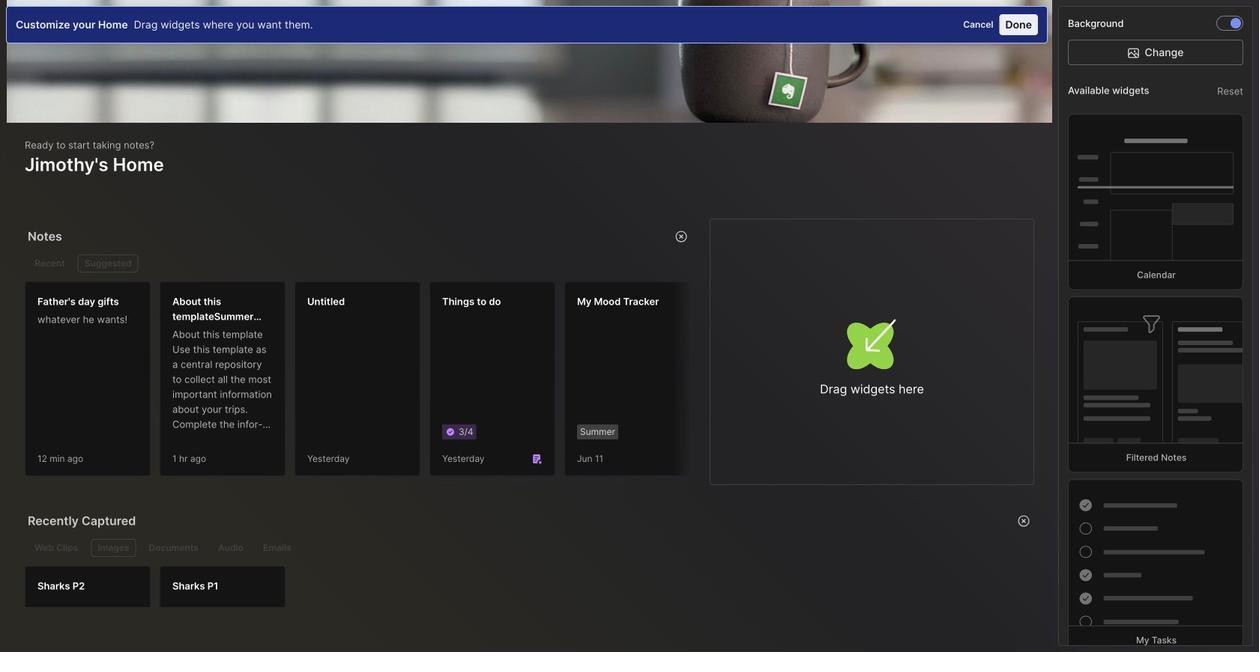 Task type: describe. For each thing, give the bounding box(es) containing it.
background image
[[1231, 18, 1241, 28]]



Task type: vqa. For each thing, say whether or not it's contained in the screenshot.
Account field
no



